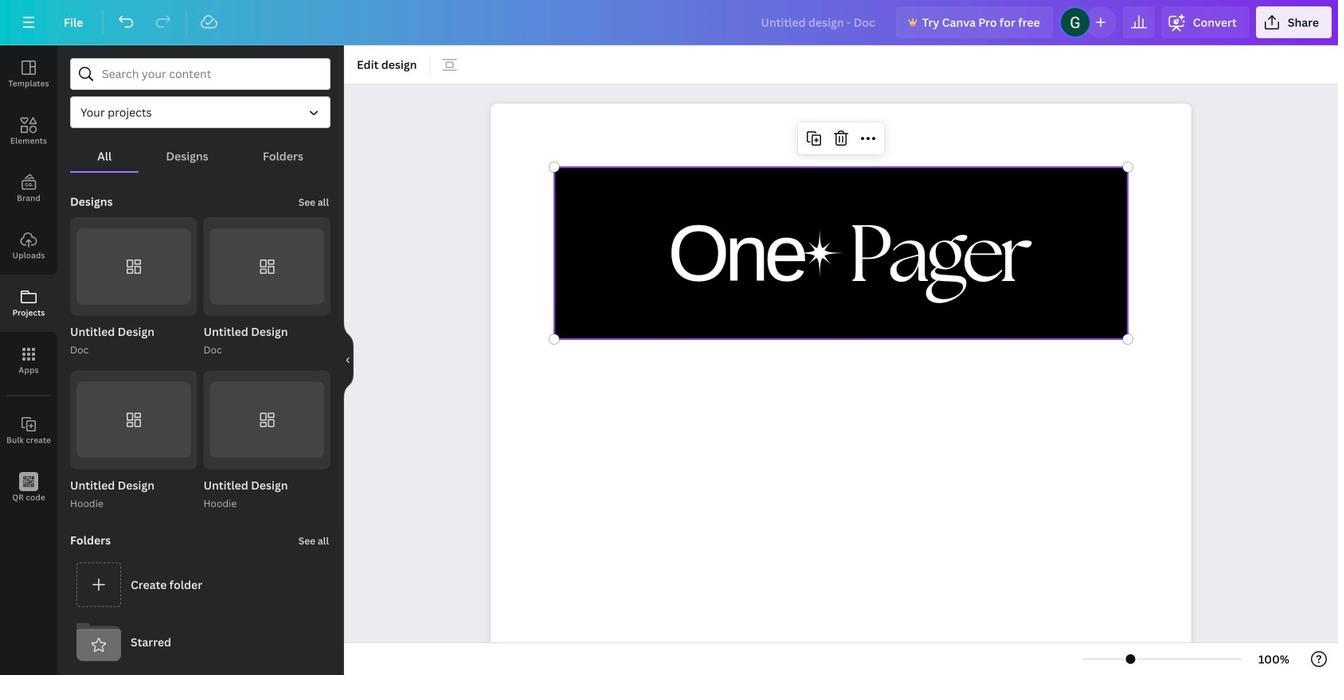 Task type: describe. For each thing, give the bounding box(es) containing it.
Zoom button
[[1248, 647, 1300, 672]]

hide image
[[343, 322, 354, 399]]



Task type: locate. For each thing, give the bounding box(es) containing it.
Search your content search field
[[102, 59, 320, 89]]

None text field
[[491, 104, 1192, 675]]

side panel tab list
[[0, 45, 57, 517]]

main menu bar
[[0, 0, 1338, 45]]

group
[[70, 217, 197, 358], [70, 217, 197, 316], [203, 217, 331, 358], [203, 217, 331, 316], [70, 371, 197, 512], [70, 371, 197, 469], [203, 371, 331, 512], [203, 371, 331, 469]]

Design title text field
[[748, 6, 890, 38]]

Select ownership filter button
[[70, 96, 331, 128]]



Task type: vqa. For each thing, say whether or not it's contained in the screenshot.
text field
yes



